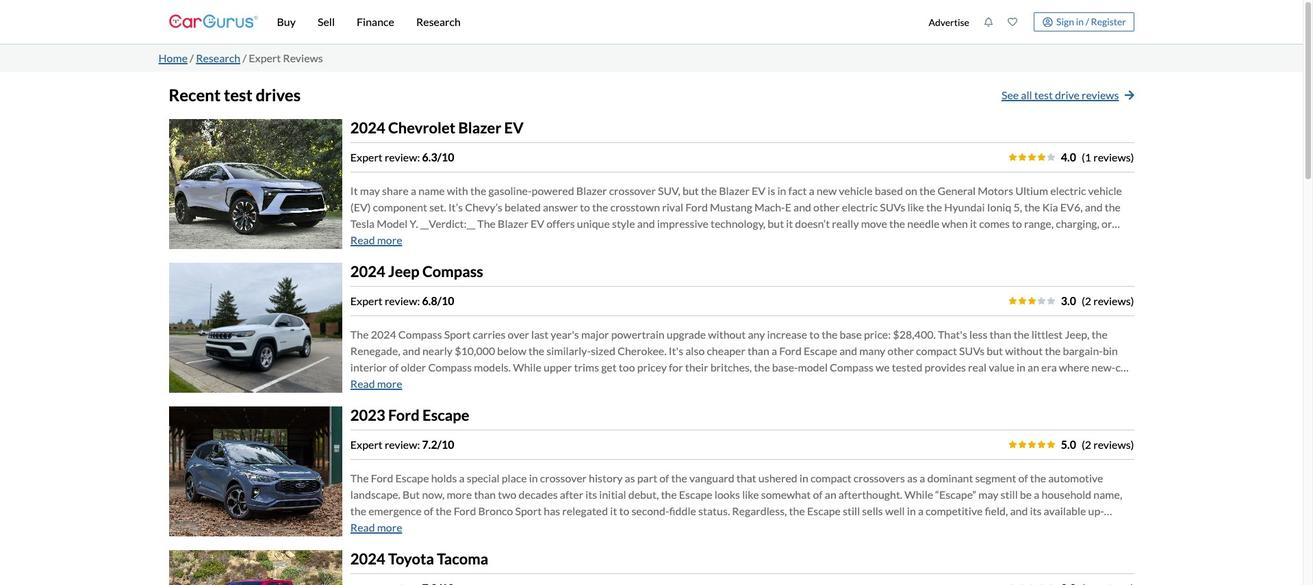 Task type: locate. For each thing, give the bounding box(es) containing it.
placeholder image
[[169, 119, 342, 249], [169, 263, 342, 393], [169, 407, 342, 537], [169, 551, 342, 586]]

still inside the 2024 compass sport carries over last year's major powertrain upgrade without any increase to the base price: $28,400. that's less than the littlest jeep, the renegade, and nearly $10,000 below the similarly-sized cherokee. it's also cheaper than a ford escape and many other compact suvs but without the bargain-bin interior of older compass models. while upper trims get too pricey for their britches, the base-model compass we tested provides real value in an era where new-car prices increase every few months.  **verdict**: the 2024 jeep compass offers good tech and impressive safety features, and it arrives with a sub-$30,000 base msrp. the compass still lags behind some of the competition in terms of materials quality and performance. now in its second year past a 2023 facelift, however, it's many strides better than older iterations.
[[417, 394, 434, 407]]

impressive down rival
[[657, 217, 709, 230]]

without up 'value'
[[1006, 345, 1043, 358]]

like inside the ford escape holds a special place in crossover history as part of the vanguard that ushered in compact crossovers as a dominant segment of the automotive landscape. but now, more than two decades after its initial debut, the escape looks like somewhat of an afterthought. while "escape" may still be a household name, the emergence of the ford bronco sport has relegated it to second-fiddle status. regardless, the escape still sells well in a competitive field, and its available up- powered engine gives it an advantage for shoppers who feel a need for extra passing speed.  **verdict**: the 2023 ford escape offers an impressive array of safety and infotainment technology, and it's available with a powerful engine upgrade, too. this handsome crossover should appeal to shoppers looking for an upscale design and a tech-forward approach. however, it may feel a bit cramped for some shoppers, and it's priced on the higher end of the segment.
[[743, 489, 759, 502]]

0 vertical spatial suvs
[[880, 201, 906, 214]]

when
[[942, 217, 969, 230]]

iterations.
[[469, 410, 518, 423]]

powered inside the ford escape holds a special place in crossover history as part of the vanguard that ushered in compact crossovers as a dominant segment of the automotive landscape. but now, more than two decades after its initial debut, the escape looks like somewhat of an afterthought. while "escape" may still be a household name, the emergence of the ford bronco sport has relegated it to second-fiddle status. regardless, the escape still sells well in a competitive field, and its available up- powered engine gives it an advantage for shoppers who feel a need for extra passing speed.  **verdict**: the 2023 ford escape offers an impressive array of safety and infotainment technology, and it's available with a powerful engine upgrade, too. this handsome crossover should appeal to shoppers looking for an upscale design and a tech-forward approach. however, it may feel a bit cramped for some shoppers, and it's priced on the higher end of the segment.
[[351, 521, 393, 534]]

as right crossovers
[[908, 472, 918, 485]]

ev6,
[[1061, 201, 1083, 214]]

1 placeholder image from the top
[[169, 119, 342, 249]]

to
[[580, 201, 591, 214], [1013, 217, 1023, 230], [810, 328, 820, 341], [620, 505, 630, 518], [938, 538, 949, 551]]

name
[[419, 184, 445, 197]]

/ left register
[[1086, 16, 1090, 27]]

1 2 from the top
[[1086, 295, 1092, 308]]

2024 for jeep
[[351, 262, 386, 281]]

0 horizontal spatial without
[[709, 328, 746, 341]]

2 vertical spatial (
[[1082, 439, 1086, 452]]

compact inside the ford escape holds a special place in crossover history as part of the vanguard that ushered in compact crossovers as a dominant segment of the automotive landscape. but now, more than two decades after its initial debut, the escape looks like somewhat of an afterthought. while "escape" may still be a household name, the emergence of the ford bronco sport has relegated it to second-fiddle status. regardless, the escape still sells well in a competitive field, and its available up- powered engine gives it an advantage for shoppers who feel a need for extra passing speed.  **verdict**: the 2023 ford escape offers an impressive array of safety and infotainment technology, and it's available with a powerful engine upgrade, too. this handsome crossover should appeal to shoppers looking for an upscale design and a tech-forward approach. however, it may feel a bit cramped for some shoppers, and it's priced on the higher end of the segment.
[[811, 472, 852, 485]]

read more for chevrolet
[[351, 234, 402, 247]]

read for 2024 chevrolet blazer ev
[[351, 234, 375, 247]]

base
[[840, 328, 862, 341], [1078, 378, 1100, 391]]

more for chevrolet
[[377, 234, 402, 247]]

1 vertical spatial safety
[[1087, 521, 1116, 534]]

feel left bit at the bottom
[[572, 554, 590, 567]]

should
[[870, 538, 902, 551]]

1 horizontal spatial /
[[243, 51, 247, 64]]

0 horizontal spatial jeep
[[389, 262, 420, 281]]

0 vertical spatial compact
[[917, 345, 958, 358]]

reviews for 2023 ford escape
[[1094, 439, 1132, 452]]

tesla
[[351, 217, 375, 230]]

design
[[1102, 538, 1134, 551]]

on
[[906, 184, 918, 197], [820, 554, 832, 567]]

its left the launch
[[679, 234, 691, 247]]

other up tested in the right bottom of the page
[[888, 345, 915, 358]]

ushered
[[759, 472, 798, 485]]

1 horizontal spatial other
[[888, 345, 915, 358]]

ford down well
[[889, 521, 912, 534]]

research link
[[196, 51, 241, 64]]

also down __verdict:__
[[458, 234, 478, 247]]

more down model
[[377, 234, 402, 247]]

rival
[[663, 201, 684, 214]]

automotive
[[1049, 472, 1104, 485]]

read for 2024 jeep compass
[[351, 378, 375, 391]]

0 horizontal spatial base
[[840, 328, 862, 341]]

0 vertical spatial many
[[860, 345, 886, 358]]

and up year
[[919, 378, 937, 391]]

escape down somewhat
[[808, 505, 841, 518]]

gives
[[430, 521, 454, 534]]

0 vertical spatial engine
[[395, 521, 427, 534]]

ev down belated
[[531, 217, 545, 230]]

more for jeep
[[377, 378, 402, 391]]

impressive inside the 2024 compass sport carries over last year's major powertrain upgrade without any increase to the base price: $28,400. that's less than the littlest jeep, the renegade, and nearly $10,000 below the similarly-sized cherokee. it's also cheaper than a ford escape and many other compact suvs but without the bargain-bin interior of older compass models. while upper trims get too pricey for their britches, the base-model compass we tested provides real value in an era where new-car prices increase every few months.  **verdict**: the 2024 jeep compass offers good tech and impressive safety features, and it arrives with a sub-$30,000 base msrp. the compass still lags behind some of the competition in terms of materials quality and performance. now in its second year past a 2023 facelift, however, it's many strides better than older iterations.
[[789, 378, 841, 391]]

2023 down arrives
[[971, 394, 996, 407]]

safety inside the ford escape holds a special place in crossover history as part of the vanguard that ushered in compact crossovers as a dominant segment of the automotive landscape. but now, more than two decades after its initial debut, the escape looks like somewhat of an afterthought. while "escape" may still be a household name, the emergence of the ford bronco sport has relegated it to second-fiddle status. regardless, the escape still sells well in a competitive field, and its available up- powered engine gives it an advantage for shoppers who feel a need for extra passing speed.  **verdict**: the 2023 ford escape offers an impressive array of safety and infotainment technology, and it's available with a powerful engine upgrade, too. this handsome crossover should appeal to shoppers looking for an upscale design and a tech-forward approach. however, it may feel a bit cramped for some shoppers, and it's priced on the higher end of the segment.
[[1087, 521, 1116, 534]]

0 horizontal spatial priced
[[480, 234, 510, 247]]

offers inside the 2024 compass sport carries over last year's major powertrain upgrade without any increase to the base price: $28,400. that's less than the littlest jeep, the renegade, and nearly $10,000 below the similarly-sized cherokee. it's also cheaper than a ford escape and many other compact suvs but without the bargain-bin interior of older compass models. while upper trims get too pricey for their britches, the base-model compass we tested provides real value in an era where new-car prices increase every few months.  **verdict**: the 2024 jeep compass offers good tech and impressive safety features, and it arrives with a sub-$30,000 base msrp. the compass still lags behind some of the competition in terms of materials quality and performance. now in its second year past a 2023 facelift, however, it's many strides better than older iterations.
[[690, 378, 718, 391]]

menu containing sign in / register
[[922, 3, 1135, 41]]

crossover left should at the bottom right of the page
[[821, 538, 868, 551]]

a left tech-
[[371, 554, 376, 567]]

competitive
[[926, 505, 983, 518]]

a up base-
[[772, 345, 778, 358]]

launch
[[693, 234, 725, 247]]

reviews for 2024 jeep compass
[[1094, 295, 1132, 308]]

0 horizontal spatial technology,
[[435, 538, 490, 551]]

0 horizontal spatial with
[[447, 184, 469, 197]]

like up needle
[[908, 201, 925, 214]]

it down 'provides'
[[939, 378, 946, 391]]

doesn't
[[796, 217, 830, 230]]

that
[[737, 472, 757, 485]]

0 horizontal spatial as
[[625, 472, 636, 485]]

on inside the ford escape holds a special place in crossover history as part of the vanguard that ushered in compact crossovers as a dominant segment of the automotive landscape. but now, more than two decades after its initial debut, the escape looks like somewhat of an afterthought. while "escape" may still be a household name, the emergence of the ford bronco sport has relegated it to second-fiddle status. regardless, the escape still sells well in a competitive field, and its available up- powered engine gives it an advantage for shoppers who feel a need for extra passing speed.  **verdict**: the 2023 ford escape offers an impressive array of safety and infotainment technology, and it's available with a powerful engine upgrade, too. this handsome crossover should appeal to shoppers looking for an upscale design and a tech-forward approach. however, it may feel a bit cramped for some shoppers, and it's priced on the higher end of the segment.
[[820, 554, 832, 567]]

0 vertical spatial interior
[[351, 234, 387, 247]]

1 horizontal spatial available
[[1044, 505, 1087, 518]]

while inside the ford escape holds a special place in crossover history as part of the vanguard that ushered in compact crossovers as a dominant segment of the automotive landscape. but now, more than two decades after its initial debut, the escape looks like somewhat of an afterthought. while "escape" may still be a household name, the emergence of the ford bronco sport has relegated it to second-fiddle status. regardless, the escape still sells well in a competitive field, and its available up- powered engine gives it an advantage for shoppers who feel a need for extra passing speed.  **verdict**: the 2023 ford escape offers an impressive array of safety and infotainment technology, and it's available with a powerful engine upgrade, too. this handsome crossover should appeal to shoppers looking for an upscale design and a tech-forward approach. however, it may feel a bit cramped for some shoppers, and it's priced on the higher end of the segment.
[[905, 489, 934, 502]]

suvs inside the 2024 compass sport carries over last year's major powertrain upgrade without any increase to the base price: $28,400. that's less than the littlest jeep, the renegade, and nearly $10,000 below the similarly-sized cherokee. it's also cheaper than a ford escape and many other compact suvs but without the bargain-bin interior of older compass models. while upper trims get too pricey for their britches, the base-model compass we tested provides real value in an era where new-car prices increase every few months.  **verdict**: the 2024 jeep compass offers good tech and impressive safety features, and it arrives with a sub-$30,000 base msrp. the compass still lags behind some of the competition in terms of materials quality and performance. now in its second year past a 2023 facelift, however, it's many strides better than older iterations.
[[960, 345, 985, 358]]

materials
[[663, 394, 708, 407]]

unique
[[577, 217, 610, 230]]

3 read more link from the top
[[351, 521, 402, 534]]

expert for 2023 ford escape
[[351, 439, 383, 452]]

second-
[[632, 505, 670, 518]]

1 horizontal spatial technology,
[[711, 217, 766, 230]]

a
[[411, 184, 417, 197], [809, 184, 815, 197], [772, 345, 778, 358], [1007, 378, 1012, 391], [963, 394, 968, 407], [459, 472, 465, 485], [920, 472, 926, 485], [1035, 489, 1040, 502], [919, 505, 924, 518], [636, 521, 642, 534], [596, 538, 601, 551], [371, 554, 376, 567], [592, 554, 598, 567]]

good
[[720, 378, 744, 391]]

read more link down emergence
[[351, 521, 402, 534]]

jeep,
[[1066, 328, 1090, 341]]

with inside the 2024 compass sport carries over last year's major powertrain upgrade without any increase to the base price: $28,400. that's less than the littlest jeep, the renegade, and nearly $10,000 below the similarly-sized cherokee. it's also cheaper than a ford escape and many other compact suvs but without the bargain-bin interior of older compass models. while upper trims get too pricey for their britches, the base-model compass we tested provides real value in an era where new-car prices increase every few months.  **verdict**: the 2024 jeep compass offers good tech and impressive safety features, and it arrives with a sub-$30,000 base msrp. the compass still lags behind some of the competition in terms of materials quality and performance. now in its second year past a 2023 facelift, however, it's many strides better than older iterations.
[[983, 378, 1005, 391]]

dominant
[[928, 472, 974, 485]]

their
[[686, 361, 709, 374]]

research inside research popup button
[[416, 15, 461, 28]]

compass up 'nearly'
[[399, 328, 442, 341]]

3 placeholder image from the top
[[169, 407, 342, 537]]

1 vertical spatial many
[[1098, 394, 1124, 407]]

and right e
[[794, 201, 812, 214]]

2 horizontal spatial ev
[[752, 184, 766, 197]]

**verdict**: inside the ford escape holds a special place in crossover history as part of the vanguard that ushered in compact crossovers as a dominant segment of the automotive landscape. but now, more than two decades after its initial debut, the escape looks like somewhat of an afterthought. while "escape" may still be a household name, the emergence of the ford bronco sport has relegated it to second-fiddle status. regardless, the escape still sells well in a competitive field, and its available up- powered engine gives it an advantage for shoppers who feel a need for extra passing speed.  **verdict**: the 2023 ford escape offers an impressive array of safety and infotainment technology, and it's available with a powerful engine upgrade, too. this handsome crossover should appeal to shoppers looking for an upscale design and a tech-forward approach. however, it may feel a bit cramped for some shoppers, and it's priced on the higher end of the segment.
[[783, 521, 839, 534]]

safety down up-
[[1087, 521, 1116, 534]]

0 horizontal spatial available
[[528, 538, 570, 551]]

1 horizontal spatial jeep
[[619, 378, 642, 391]]

0 vertical spatial but
[[683, 184, 699, 197]]

read more down tesla on the left top
[[351, 234, 402, 247]]

in down rival
[[668, 234, 677, 247]]

priced inside the ford escape holds a special place in crossover history as part of the vanguard that ushered in compact crossovers as a dominant segment of the automotive landscape. but now, more than two decades after its initial debut, the escape looks like somewhat of an afterthought. while "escape" may still be a household name, the emergence of the ford bronco sport has relegated it to second-fiddle status. regardless, the escape still sells well in a competitive field, and its available up- powered engine gives it an advantage for shoppers who feel a need for extra passing speed.  **verdict**: the 2023 ford escape offers an impressive array of safety and infotainment technology, and it's available with a powerful engine upgrade, too. this handsome crossover should appeal to shoppers looking for an upscale design and a tech-forward approach. however, it may feel a bit cramped for some shoppers, and it's priced on the higher end of the segment.
[[787, 554, 818, 567]]

1 vertical spatial segment
[[976, 472, 1017, 485]]

2 placeholder image from the top
[[169, 263, 342, 393]]

advantage
[[479, 521, 529, 534]]

menu bar
[[258, 0, 922, 44]]

2 2 from the top
[[1086, 439, 1092, 452]]

2 review: from the top
[[385, 295, 420, 308]]

sell
[[318, 15, 335, 28]]

0 vertical spatial other
[[814, 201, 840, 214]]

arrow right image
[[1125, 90, 1135, 101]]

some inside the ford escape holds a special place in crossover history as part of the vanguard that ushered in compact crossovers as a dominant segment of the automotive landscape. but now, more than two decades after its initial debut, the escape looks like somewhat of an afterthought. while "escape" may still be a household name, the emergence of the ford bronco sport has relegated it to second-fiddle status. regardless, the escape still sells well in a competitive field, and its available up- powered engine gives it an advantage for shoppers who feel a need for extra passing speed.  **verdict**: the 2023 ford escape offers an impressive array of safety and infotainment technology, and it's available with a powerful engine upgrade, too. this handsome crossover should appeal to shoppers looking for an upscale design and a tech-forward approach. however, it may feel a bit cramped for some shoppers, and it's priced on the higher end of the segment.
[[675, 554, 701, 567]]

1 interior from the top
[[351, 234, 387, 247]]

0 horizontal spatial still
[[417, 394, 434, 407]]

sport
[[444, 328, 471, 341], [516, 505, 542, 518]]

5.0 ( 2 reviews )
[[1062, 439, 1135, 452]]

engine up infotainment
[[395, 521, 427, 534]]

prices
[[351, 378, 380, 391]]

it's right the set.
[[449, 201, 463, 214]]

for inside the 2024 compass sport carries over last year's major powertrain upgrade without any increase to the base price: $28,400. that's less than the littlest jeep, the renegade, and nearly $10,000 below the similarly-sized cherokee. it's also cheaper than a ford escape and many other compact suvs but without the bargain-bin interior of older compass models. while upper trims get too pricey for their britches, the base-model compass we tested provides real value in an era where new-car prices increase every few months.  **verdict**: the 2024 jeep compass offers good tech and impressive safety features, and it arrives with a sub-$30,000 base msrp. the compass still lags behind some of the competition in terms of materials quality and performance. now in its second year past a 2023 facelift, however, it's many strides better than older iterations.
[[669, 361, 683, 374]]

1 read more link from the top
[[351, 234, 402, 247]]

1 horizontal spatial without
[[1006, 345, 1043, 358]]

2 vertical spatial read more link
[[351, 521, 402, 534]]

and down base-
[[769, 378, 787, 391]]

0 vertical spatial feel
[[616, 521, 634, 534]]

sign in / register menu item
[[1025, 12, 1135, 32]]

2 horizontal spatial 2023
[[971, 394, 996, 407]]

it's
[[1082, 394, 1096, 407], [512, 538, 526, 551], [771, 554, 785, 567]]

end inside it may share a name with the gasoline-powered blazer crossover suv, but the blazer ev is in fact a new vehicle based on the general motors ultium electric vehicle (ev) component set. it's chevy's belated answer to the crosstown rival ford mustang mach-e and other electric suvs like the hyundai ioniq 5, the kia ev6, and the tesla model y.  __verdict:__ the blazer ev offers unique style and impressive technology, but it doesn't really move the needle when it comes to range, charging, or interior packaging. it's also priced at the higher end of the segment in its launch form.
[[575, 234, 593, 247]]

0 horizontal spatial engine
[[395, 521, 427, 534]]

initial
[[600, 489, 627, 502]]

offers inside it may share a name with the gasoline-powered blazer crossover suv, but the blazer ev is in fact a new vehicle based on the general motors ultium electric vehicle (ev) component set. it's chevy's belated answer to the crosstown rival ford mustang mach-e and other electric suvs like the hyundai ioniq 5, the kia ev6, and the tesla model y.  __verdict:__ the blazer ev offers unique style and impressive technology, but it doesn't really move the needle when it comes to range, charging, or interior packaging. it's also priced at the higher end of the segment in its launch form.
[[547, 217, 575, 230]]

2 vertical spatial crossover
[[821, 538, 868, 551]]

increase right any
[[768, 328, 808, 341]]

3 ( from the top
[[1082, 439, 1086, 452]]

higher down answer
[[542, 234, 573, 247]]

ford right rival
[[686, 201, 708, 214]]

compact
[[917, 345, 958, 358], [811, 472, 852, 485]]

2 vehicle from the left
[[1089, 184, 1123, 197]]

0 vertical spatial review:
[[385, 151, 420, 164]]

ford up expert review: 7.2/10
[[389, 406, 420, 425]]

in right now
[[856, 394, 865, 407]]

with down who
[[572, 538, 594, 551]]

0 vertical spatial read more link
[[351, 234, 402, 247]]

2023
[[971, 394, 996, 407], [351, 406, 386, 425], [862, 521, 887, 534]]

priced
[[480, 234, 510, 247], [787, 554, 818, 567]]

1 horizontal spatial impressive
[[789, 378, 841, 391]]

1 vertical spatial 2
[[1086, 439, 1092, 452]]

read more link for jeep
[[351, 378, 402, 391]]

0 vertical spatial it's
[[1082, 394, 1096, 407]]

to up segment.
[[938, 538, 949, 551]]

without up cheaper
[[709, 328, 746, 341]]

2 as from the left
[[908, 472, 918, 485]]

priced down handsome
[[787, 554, 818, 567]]

0 horizontal spatial impressive
[[657, 217, 709, 230]]

gasoline-
[[489, 184, 532, 197]]

2 horizontal spatial impressive
[[994, 521, 1045, 534]]

4 placeholder image from the top
[[169, 551, 342, 586]]

1 ( from the top
[[1082, 151, 1086, 164]]

1 vertical spatial **verdict**:
[[783, 521, 839, 534]]

1 ) from the top
[[1132, 151, 1135, 164]]

3 read more from the top
[[351, 521, 402, 534]]

0 vertical spatial (
[[1082, 151, 1086, 164]]

up-
[[1089, 505, 1105, 518]]

0 vertical spatial )
[[1132, 151, 1135, 164]]

1 vertical spatial powered
[[351, 521, 393, 534]]

2 read more from the top
[[351, 378, 402, 391]]

escape up fiddle
[[679, 489, 713, 502]]

other inside it may share a name with the gasoline-powered blazer crossover suv, but the blazer ev is in fact a new vehicle based on the general motors ultium electric vehicle (ev) component set. it's chevy's belated answer to the crosstown rival ford mustang mach-e and other electric suvs like the hyundai ioniq 5, the kia ev6, and the tesla model y.  __verdict:__ the blazer ev offers unique style and impressive technology, but it doesn't really move the needle when it comes to range, charging, or interior packaging. it's also priced at the higher end of the segment in its launch form.
[[814, 201, 840, 214]]

2 vertical spatial review:
[[385, 439, 420, 452]]

technology, up form.
[[711, 217, 766, 230]]

0 horizontal spatial safety
[[843, 378, 872, 391]]

3 read from the top
[[351, 521, 375, 534]]

7.2/10
[[422, 439, 455, 452]]

1 vertical spatial offers
[[690, 378, 718, 391]]

the
[[478, 217, 496, 230], [351, 328, 369, 341], [571, 378, 590, 391], [351, 394, 369, 407], [351, 472, 369, 485], [841, 521, 859, 534]]

kia
[[1043, 201, 1059, 214]]

2024 for toyota
[[351, 550, 386, 568]]

while down below
[[513, 361, 542, 374]]

last
[[532, 328, 549, 341]]

of right the terms
[[651, 394, 661, 407]]

powerful
[[604, 538, 647, 551]]

crossover up 'after'
[[540, 472, 587, 485]]

1 vertical spatial also
[[686, 345, 705, 358]]

offers down the their
[[690, 378, 718, 391]]

as
[[625, 472, 636, 485], [908, 472, 918, 485]]

belated
[[505, 201, 541, 214]]

placeholder image for 2024 toyota tacoma
[[169, 551, 342, 586]]

1 horizontal spatial higher
[[852, 554, 883, 567]]

read for 2023 ford escape
[[351, 521, 375, 534]]

menu bar containing buy
[[258, 0, 922, 44]]

0 horizontal spatial end
[[575, 234, 593, 247]]

1 horizontal spatial like
[[908, 201, 925, 214]]

cargurus logo homepage link image
[[169, 2, 258, 41]]

toyota
[[389, 550, 434, 568]]

less
[[970, 328, 988, 341]]

0 vertical spatial on
[[906, 184, 918, 197]]

msrp.
[[1102, 378, 1133, 391]]

0 horizontal spatial **verdict**:
[[513, 378, 569, 391]]

expert up "renegade,"
[[351, 295, 383, 308]]

1 vertical spatial read
[[351, 378, 375, 391]]

2 ( from the top
[[1082, 295, 1086, 308]]

an left era
[[1028, 361, 1040, 374]]

2024 up expert review: 6.3/10
[[351, 118, 386, 137]]

e
[[786, 201, 792, 214]]

crossover inside it may share a name with the gasoline-powered blazer crossover suv, but the blazer ev is in fact a new vehicle based on the general motors ultium electric vehicle (ev) component set. it's chevy's belated answer to the crosstown rival ford mustang mach-e and other electric suvs like the hyundai ioniq 5, the kia ev6, and the tesla model y.  __verdict:__ the blazer ev offers unique style and impressive technology, but it doesn't really move the needle when it comes to range, charging, or interior packaging. it's also priced at the higher end of the segment in its launch form.
[[609, 184, 656, 197]]

pricey
[[638, 361, 667, 374]]

0 horizontal spatial powered
[[351, 521, 393, 534]]

1 horizontal spatial it's
[[771, 554, 785, 567]]

2 horizontal spatial /
[[1086, 16, 1090, 27]]

) down msrp.
[[1132, 439, 1135, 452]]

jeep
[[389, 262, 420, 281], [619, 378, 642, 391]]

menu
[[922, 3, 1135, 41]]

read more link for chevrolet
[[351, 234, 402, 247]]

1 horizontal spatial end
[[885, 554, 903, 567]]

suvs inside it may share a name with the gasoline-powered blazer crossover suv, but the blazer ev is in fact a new vehicle based on the general motors ultium electric vehicle (ev) component set. it's chevy's belated answer to the crosstown rival ford mustang mach-e and other electric suvs like the hyundai ioniq 5, the kia ev6, and the tesla model y.  __verdict:__ the blazer ev offers unique style and impressive technology, but it doesn't really move the needle when it comes to range, charging, or interior packaging. it's also priced at the higher end of the segment in its launch form.
[[880, 201, 906, 214]]

over
[[508, 328, 530, 341]]

past
[[940, 394, 961, 407]]

ioniq
[[988, 201, 1012, 214]]

interior
[[351, 234, 387, 247], [351, 361, 387, 374]]

0 vertical spatial higher
[[542, 234, 573, 247]]

user icon image
[[1043, 17, 1053, 27]]

like down that
[[743, 489, 759, 502]]

advertise
[[929, 16, 970, 28]]

set.
[[430, 201, 447, 214]]

for down it's
[[669, 361, 683, 374]]

2 ) from the top
[[1132, 295, 1135, 308]]

ford inside it may share a name with the gasoline-powered blazer crossover suv, but the blazer ev is in fact a new vehicle based on the general motors ultium electric vehicle (ev) component set. it's chevy's belated answer to the crosstown rival ford mustang mach-e and other electric suvs like the hyundai ioniq 5, the kia ev6, and the tesla model y.  __verdict:__ the blazer ev offers unique style and impressive technology, but it doesn't really move the needle when it comes to range, charging, or interior packaging. it's also priced at the higher end of the segment in its launch form.
[[686, 201, 708, 214]]

0 vertical spatial **verdict**:
[[513, 378, 569, 391]]

the
[[471, 184, 487, 197], [701, 184, 717, 197], [920, 184, 936, 197], [593, 201, 609, 214], [927, 201, 943, 214], [1025, 201, 1041, 214], [1105, 201, 1121, 214], [890, 217, 906, 230], [524, 234, 540, 247], [607, 234, 623, 247], [822, 328, 838, 341], [1014, 328, 1030, 341], [1092, 328, 1108, 341], [529, 345, 545, 358], [1046, 345, 1061, 358], [754, 361, 770, 374], [532, 394, 548, 407], [672, 472, 688, 485], [1031, 472, 1047, 485], [661, 489, 677, 502], [351, 505, 367, 518], [436, 505, 452, 518], [790, 505, 806, 518], [834, 554, 850, 567], [917, 554, 933, 567]]

for
[[669, 361, 683, 374], [531, 521, 545, 534], [670, 521, 684, 534], [1034, 538, 1048, 551], [659, 554, 673, 567]]

0 vertical spatial end
[[575, 234, 593, 247]]

1 vertical spatial higher
[[852, 554, 883, 567]]

offers down answer
[[547, 217, 575, 230]]

technology, up the approach.
[[435, 538, 490, 551]]

0 horizontal spatial some
[[492, 394, 518, 407]]

in right sign on the top right of page
[[1077, 16, 1084, 27]]

5.0
[[1062, 439, 1077, 452]]

emergence
[[369, 505, 422, 518]]

end inside the ford escape holds a special place in crossover history as part of the vanguard that ushered in compact crossovers as a dominant segment of the automotive landscape. but now, more than two decades after its initial debut, the escape looks like somewhat of an afterthought. while "escape" may still be a household name, the emergence of the ford bronco sport has relegated it to second-fiddle status. regardless, the escape still sells well in a competitive field, and its available up- powered engine gives it an advantage for shoppers who feel a need for extra passing speed.  **verdict**: the 2023 ford escape offers an impressive array of safety and infotainment technology, and it's available with a powerful engine upgrade, too. this handsome crossover should appeal to shoppers looking for an upscale design and a tech-forward approach. however, it may feel a bit cramped for some shoppers, and it's priced on the higher end of the segment.
[[885, 554, 903, 567]]

test right all
[[1035, 89, 1054, 102]]

reviews
[[1082, 89, 1120, 102], [1094, 151, 1132, 164], [1094, 295, 1132, 308], [1094, 439, 1132, 452]]

sells
[[863, 505, 884, 518]]

motors
[[978, 184, 1014, 197]]

0 vertical spatial also
[[458, 234, 478, 247]]

1 horizontal spatial base
[[1078, 378, 1100, 391]]

a left name
[[411, 184, 417, 197]]

2 read more link from the top
[[351, 378, 402, 391]]

0 horizontal spatial on
[[820, 554, 832, 567]]

many down msrp.
[[1098, 394, 1124, 407]]

0 horizontal spatial but
[[683, 184, 699, 197]]

0 vertical spatial without
[[709, 328, 746, 341]]

review: for chevrolet
[[385, 151, 420, 164]]

0 horizontal spatial while
[[513, 361, 542, 374]]

read more link for ford
[[351, 521, 402, 534]]

read down landscape. at left
[[351, 521, 375, 534]]

it
[[351, 184, 358, 197]]

1 vertical spatial without
[[1006, 345, 1043, 358]]

name,
[[1094, 489, 1123, 502]]

be
[[1021, 489, 1032, 502]]

1 vertical spatial priced
[[787, 554, 818, 567]]

1 as from the left
[[625, 472, 636, 485]]

1 vertical spatial review:
[[385, 295, 420, 308]]

**verdict**:
[[513, 378, 569, 391], [783, 521, 839, 534]]

placeholder image for 2023 ford escape
[[169, 407, 342, 537]]

passing
[[713, 521, 748, 534]]

offers inside the ford escape holds a special place in crossover history as part of the vanguard that ushered in compact crossovers as a dominant segment of the automotive landscape. but now, more than two decades after its initial debut, the escape looks like somewhat of an afterthought. while "escape" may still be a household name, the emergence of the ford bronco sport has relegated it to second-fiddle status. regardless, the escape still sells well in a competitive field, and its available up- powered engine gives it an advantage for shoppers who feel a need for extra passing speed.  **verdict**: the 2023 ford escape offers an impressive array of safety and infotainment technology, and it's available with a powerful engine upgrade, too. this handsome crossover should appeal to shoppers looking for an upscale design and a tech-forward approach. however, it may feel a bit cramped for some shoppers, and it's priced on the higher end of the segment.
[[949, 521, 978, 534]]

special
[[467, 472, 500, 485]]

has
[[544, 505, 561, 518]]

0 horizontal spatial may
[[360, 184, 380, 197]]

1 horizontal spatial research
[[416, 15, 461, 28]]

1 vertical spatial engine
[[649, 538, 681, 551]]

need
[[644, 521, 667, 534]]

) right 3.0
[[1132, 295, 1135, 308]]

may up "field,"
[[979, 489, 999, 502]]

1 horizontal spatial offers
[[690, 378, 718, 391]]

higher
[[542, 234, 573, 247], [852, 554, 883, 567]]

1 vertical spatial shoppers
[[951, 538, 995, 551]]

1 vertical spatial some
[[675, 554, 701, 567]]

expert down strides at the bottom left
[[351, 439, 383, 452]]

2 read from the top
[[351, 378, 375, 391]]

than right "less"
[[990, 328, 1012, 341]]

interior inside it may share a name with the gasoline-powered blazer crossover suv, but the blazer ev is in fact a new vehicle based on the general motors ultium electric vehicle (ev) component set. it's chevy's belated answer to the crosstown rival ford mustang mach-e and other electric suvs like the hyundai ioniq 5, the kia ev6, and the tesla model y.  __verdict:__ the blazer ev offers unique style and impressive technology, but it doesn't really move the needle when it comes to range, charging, or interior packaging. it's also priced at the higher end of the segment in its launch form.
[[351, 234, 387, 247]]

1 vertical spatial jeep
[[619, 378, 642, 391]]

approach.
[[444, 554, 491, 567]]

with down 'value'
[[983, 378, 1005, 391]]

1 horizontal spatial may
[[550, 554, 570, 567]]

on inside it may share a name with the gasoline-powered blazer crossover suv, but the blazer ev is in fact a new vehicle based on the general motors ultium electric vehicle (ev) component set. it's chevy's belated answer to the crosstown rival ford mustang mach-e and other electric suvs like the hyundai ioniq 5, the kia ev6, and the tesla model y.  __verdict:__ the blazer ev offers unique style and impressive technology, but it doesn't really move the needle when it comes to range, charging, or interior packaging. it's also priced at the higher end of the segment in its launch form.
[[906, 184, 918, 197]]

but down mach-
[[768, 217, 784, 230]]

read more link down "renegade,"
[[351, 378, 402, 391]]

ford up base-
[[780, 345, 802, 358]]

sport inside the 2024 compass sport carries over last year's major powertrain upgrade without any increase to the base price: $28,400. that's less than the littlest jeep, the renegade, and nearly $10,000 below the similarly-sized cherokee. it's also cheaper than a ford escape and many other compact suvs but without the bargain-bin interior of older compass models. while upper trims get too pricey for their britches, the base-model compass we tested provides real value in an era where new-car prices increase every few months.  **verdict**: the 2024 jeep compass offers good tech and impressive safety features, and it arrives with a sub-$30,000 base msrp. the compass still lags behind some of the competition in terms of materials quality and performance. now in its second year past a 2023 facelift, however, it's many strides better than older iterations.
[[444, 328, 471, 341]]

)
[[1132, 151, 1135, 164], [1132, 295, 1135, 308], [1132, 439, 1135, 452]]

some down upgrade,
[[675, 554, 701, 567]]

0 vertical spatial like
[[908, 201, 925, 214]]

1 horizontal spatial feel
[[616, 521, 634, 534]]

powertrain
[[612, 328, 665, 341]]

review: down the 2024 jeep compass
[[385, 295, 420, 308]]

3 ) from the top
[[1132, 439, 1135, 452]]

in left the terms
[[610, 394, 619, 407]]

like
[[908, 201, 925, 214], [743, 489, 759, 502]]

household
[[1042, 489, 1092, 502]]

part
[[638, 472, 658, 485]]

to down 5,
[[1013, 217, 1023, 230]]

finance button
[[346, 0, 406, 44]]

0 vertical spatial crossover
[[609, 184, 656, 197]]

home
[[159, 51, 188, 64]]

2024 left toyota
[[351, 550, 386, 568]]

status.
[[699, 505, 730, 518]]

3 review: from the top
[[385, 439, 420, 452]]

and up or
[[1086, 201, 1103, 214]]

answer
[[543, 201, 578, 214]]

0 vertical spatial offers
[[547, 217, 575, 230]]

2 interior from the top
[[351, 361, 387, 374]]

( for 2024 jeep compass
[[1082, 295, 1086, 308]]

of down appeal
[[905, 554, 915, 567]]

relegated
[[563, 505, 608, 518]]

1 read from the top
[[351, 234, 375, 247]]

1 vertical spatial available
[[528, 538, 570, 551]]

ford inside the 2024 compass sport carries over last year's major powertrain upgrade without any increase to the base price: $28,400. that's less than the littlest jeep, the renegade, and nearly $10,000 below the similarly-sized cherokee. it's also cheaper than a ford escape and many other compact suvs but without the bargain-bin interior of older compass models. while upper trims get too pricey for their britches, the base-model compass we tested provides real value in an era where new-car prices increase every few months.  **verdict**: the 2024 jeep compass offers good tech and impressive safety features, and it arrives with a sub-$30,000 base msrp. the compass still lags behind some of the competition in terms of materials quality and performance. now in its second year past a 2023 facelift, however, it's many strides better than older iterations.
[[780, 345, 802, 358]]

expert for 2024 jeep compass
[[351, 295, 383, 308]]

1 vertical spatial ev
[[752, 184, 766, 197]]

__verdict:__
[[420, 217, 476, 230]]

offers down competitive
[[949, 521, 978, 534]]

fact
[[789, 184, 807, 197]]

bronco
[[479, 505, 513, 518]]

1 vertical spatial other
[[888, 345, 915, 358]]

2 vertical spatial )
[[1132, 439, 1135, 452]]

reviews for 2024 chevrolet blazer ev
[[1094, 151, 1132, 164]]

placeholder image for 2024 chevrolet blazer ev
[[169, 119, 342, 249]]

1 vertical spatial crossover
[[540, 472, 587, 485]]

2 vertical spatial read more
[[351, 521, 402, 534]]

compact up 'provides'
[[917, 345, 958, 358]]

1 read more from the top
[[351, 234, 402, 247]]

0 vertical spatial priced
[[480, 234, 510, 247]]

read more down emergence
[[351, 521, 402, 534]]

1 review: from the top
[[385, 151, 420, 164]]

electric up move
[[842, 201, 878, 214]]

its inside the 2024 compass sport carries over last year's major powertrain upgrade without any increase to the base price: $28,400. that's less than the littlest jeep, the renegade, and nearly $10,000 below the similarly-sized cherokee. it's also cheaper than a ford escape and many other compact suvs but without the bargain-bin interior of older compass models. while upper trims get too pricey for their britches, the base-model compass we tested provides real value in an era where new-car prices increase every few months.  **verdict**: the 2024 jeep compass offers good tech and impressive safety features, and it arrives with a sub-$30,000 base msrp. the compass still lags behind some of the competition in terms of materials quality and performance. now in its second year past a 2023 facelift, however, it's many strides better than older iterations.
[[867, 394, 879, 407]]

crossover
[[609, 184, 656, 197], [540, 472, 587, 485], [821, 538, 868, 551]]

also inside it may share a name with the gasoline-powered blazer crossover suv, but the blazer ev is in fact a new vehicle based on the general motors ultium electric vehicle (ev) component set. it's chevy's belated answer to the crosstown rival ford mustang mach-e and other electric suvs like the hyundai ioniq 5, the kia ev6, and the tesla model y.  __verdict:__ the blazer ev offers unique style and impressive technology, but it doesn't really move the needle when it comes to range, charging, or interior packaging. it's also priced at the higher end of the segment in its launch form.
[[458, 234, 478, 247]]

2 vertical spatial impressive
[[994, 521, 1045, 534]]

2 vertical spatial read
[[351, 521, 375, 534]]

interior inside the 2024 compass sport carries over last year's major powertrain upgrade without any increase to the base price: $28,400. that's less than the littlest jeep, the renegade, and nearly $10,000 below the similarly-sized cherokee. it's also cheaper than a ford escape and many other compact suvs but without the bargain-bin interior of older compass models. while upper trims get too pricey for their britches, the base-model compass we tested provides real value in an era where new-car prices increase every few months.  **verdict**: the 2024 jeep compass offers good tech and impressive safety features, and it arrives with a sub-$30,000 base msrp. the compass still lags behind some of the competition in terms of materials quality and performance. now in its second year past a 2023 facelift, however, it's many strides better than older iterations.
[[351, 361, 387, 374]]

1 horizontal spatial ev
[[531, 217, 545, 230]]



Task type: vqa. For each thing, say whether or not it's contained in the screenshot.
top **Verdict**:
yes



Task type: describe. For each thing, give the bounding box(es) containing it.
the inside it may share a name with the gasoline-powered blazer crossover suv, but the blazer ev is in fact a new vehicle based on the general motors ultium electric vehicle (ev) component set. it's chevy's belated answer to the crosstown rival ford mustang mach-e and other electric suvs like the hyundai ioniq 5, the kia ev6, and the tesla model y.  __verdict:__ the blazer ev offers unique style and impressive technology, but it doesn't really move the needle when it comes to range, charging, or interior packaging. it's also priced at the higher end of the segment in its launch form.
[[478, 217, 496, 230]]

real
[[969, 361, 987, 374]]

handsome
[[770, 538, 819, 551]]

upper
[[544, 361, 572, 374]]

however,
[[1036, 394, 1080, 407]]

shoppers,
[[703, 554, 749, 567]]

3.0 ( 2 reviews )
[[1062, 295, 1135, 308]]

2024 up "renegade,"
[[371, 328, 396, 341]]

of up upscale
[[1075, 521, 1084, 534]]

an down array
[[1050, 538, 1062, 551]]

few
[[453, 378, 471, 391]]

( for 2023 ford escape
[[1082, 439, 1086, 452]]

britches,
[[711, 361, 752, 374]]

2 horizontal spatial may
[[979, 489, 999, 502]]

strides
[[351, 410, 383, 423]]

1 horizontal spatial increase
[[768, 328, 808, 341]]

the up landscape. at left
[[351, 472, 369, 485]]

but inside the 2024 compass sport carries over last year's major powertrain upgrade without any increase to the base price: $28,400. that's less than the littlest jeep, the renegade, and nearly $10,000 below the similarly-sized cherokee. it's also cheaper than a ford escape and many other compact suvs but without the bargain-bin interior of older compass models. while upper trims get too pricey for their britches, the base-model compass we tested provides real value in an era where new-car prices increase every few months.  **verdict**: the 2024 jeep compass offers good tech and impressive safety features, and it arrives with a sub-$30,000 base msrp. the compass still lags behind some of the competition in terms of materials quality and performance. now in its second year past a 2023 facelift, however, it's many strides better than older iterations.
[[987, 345, 1004, 358]]

in inside menu item
[[1077, 16, 1084, 27]]

compass up better
[[371, 394, 415, 407]]

models.
[[474, 361, 511, 374]]

read more for jeep
[[351, 378, 402, 391]]

blazer up unique
[[577, 184, 607, 197]]

register
[[1092, 16, 1127, 27]]

priced inside it may share a name with the gasoline-powered blazer crossover suv, but the blazer ev is in fact a new vehicle based on the general motors ultium electric vehicle (ev) component set. it's chevy's belated answer to the crosstown rival ford mustang mach-e and other electric suvs like the hyundai ioniq 5, the kia ev6, and the tesla model y.  __verdict:__ the blazer ev offers unique style and impressive technology, but it doesn't really move the needle when it comes to range, charging, or interior packaging. it's also priced at the higher end of the segment in its launch form.
[[480, 234, 510, 247]]

for down the has
[[531, 521, 545, 534]]

expert left reviews
[[249, 51, 281, 64]]

the ford escape holds a special place in crossover history as part of the vanguard that ushered in compact crossovers as a dominant segment of the automotive landscape. but now, more than two decades after its initial debut, the escape looks like somewhat of an afterthought. while "escape" may still be a household name, the emergence of the ford bronco sport has relegated it to second-fiddle status. regardless, the escape still sells well in a competitive field, and its available up- powered engine gives it an advantage for shoppers who feel a need for extra passing speed.  **verdict**: the 2023 ford escape offers an impressive array of safety and infotainment technology, and it's available with a powerful engine upgrade, too. this handsome crossover should appeal to shoppers looking for an upscale design and a tech-forward approach. however, it may feel a bit cramped for some shoppers, and it's priced on the higher end of the segment.
[[351, 472, 1134, 567]]

competition
[[550, 394, 608, 407]]

with inside the ford escape holds a special place in crossover history as part of the vanguard that ushered in compact crossovers as a dominant segment of the automotive landscape. but now, more than two decades after its initial debut, the escape looks like somewhat of an afterthought. while "escape" may still be a household name, the emergence of the ford bronco sport has relegated it to second-fiddle status. regardless, the escape still sells well in a competitive field, and its available up- powered engine gives it an advantage for shoppers who feel a need for extra passing speed.  **verdict**: the 2023 ford escape offers an impressive array of safety and infotainment technology, and it's available with a powerful engine upgrade, too. this handsome crossover should appeal to shoppers looking for an upscale design and a tech-forward approach. however, it may feel a bit cramped for some shoppers, and it's priced on the higher end of the segment.
[[572, 538, 594, 551]]

2 vertical spatial still
[[843, 505, 861, 518]]

and down this
[[751, 554, 769, 567]]

upscale
[[1064, 538, 1100, 551]]

0 vertical spatial jeep
[[389, 262, 420, 281]]

and down be
[[1011, 505, 1029, 518]]

while inside the 2024 compass sport carries over last year's major powertrain upgrade without any increase to the base price: $28,400. that's less than the littlest jeep, the renegade, and nearly $10,000 below the similarly-sized cherokee. it's also cheaper than a ford escape and many other compact suvs but without the bargain-bin interior of older compass models. while upper trims get too pricey for their britches, the base-model compass we tested provides real value in an era where new-car prices increase every few months.  **verdict**: the 2024 jeep compass offers good tech and impressive safety features, and it arrives with a sub-$30,000 base msrp. the compass still lags behind some of the competition in terms of materials quality and performance. now in its second year past a 2023 facelift, however, it's many strides better than older iterations.
[[513, 361, 542, 374]]

now,
[[422, 489, 445, 502]]

read more for ford
[[351, 521, 402, 534]]

0 horizontal spatial /
[[190, 51, 194, 64]]

0 vertical spatial older
[[401, 361, 426, 374]]

of right somewhat
[[813, 489, 823, 502]]

an inside the 2024 compass sport carries over last year's major powertrain upgrade without any increase to the base price: $28,400. that's less than the littlest jeep, the renegade, and nearly $10,000 below the similarly-sized cherokee. it's also cheaper than a ford escape and many other compact suvs but without the bargain-bin interior of older compass models. while upper trims get too pricey for their britches, the base-model compass we tested provides real value in an era where new-car prices increase every few months.  **verdict**: the 2024 jeep compass offers good tech and impressive safety features, and it arrives with a sub-$30,000 base msrp. the compass still lags behind some of the competition in terms of materials quality and performance. now in its second year past a 2023 facelift, however, it's many strides better than older iterations.
[[1028, 361, 1040, 374]]

value
[[989, 361, 1015, 374]]

facelift,
[[998, 394, 1034, 407]]

arrives
[[948, 378, 981, 391]]

general
[[938, 184, 976, 197]]

like inside it may share a name with the gasoline-powered blazer crossover suv, but the blazer ev is in fact a new vehicle based on the general motors ultium electric vehicle (ev) component set. it's chevy's belated answer to the crosstown rival ford mustang mach-e and other electric suvs like the hyundai ioniq 5, the kia ev6, and the tesla model y.  __verdict:__ the blazer ev offers unique style and impressive technology, but it doesn't really move the needle when it comes to range, charging, or interior packaging. it's also priced at the higher end of the segment in its launch form.
[[908, 201, 925, 214]]

to down initial
[[620, 505, 630, 518]]

2 horizontal spatial still
[[1001, 489, 1018, 502]]

a right well
[[919, 505, 924, 518]]

**verdict**: inside the 2024 compass sport carries over last year's major powertrain upgrade without any increase to the base price: $28,400. that's less than the littlest jeep, the renegade, and nearly $10,000 below the similarly-sized cherokee. it's also cheaper than a ford escape and many other compact suvs but without the bargain-bin interior of older compass models. while upper trims get too pricey for their britches, the base-model compass we tested provides real value in an era where new-car prices increase every few months.  **verdict**: the 2024 jeep compass offers good tech and impressive safety features, and it arrives with a sub-$30,000 base msrp. the compass still lags behind some of the competition in terms of materials quality and performance. now in its second year past a 2023 facelift, however, it's many strides better than older iterations.
[[513, 378, 569, 391]]

1 vehicle from the left
[[839, 184, 873, 197]]

0 vertical spatial base
[[840, 328, 862, 341]]

2023 inside the 2024 compass sport carries over last year's major powertrain upgrade without any increase to the base price: $28,400. that's less than the littlest jeep, the renegade, and nearly $10,000 below the similarly-sized cherokee. it's also cheaper than a ford escape and many other compact suvs but without the bargain-bin interior of older compass models. while upper trims get too pricey for their britches, the base-model compass we tested provides real value in an era where new-car prices increase every few months.  **verdict**: the 2024 jeep compass offers good tech and impressive safety features, and it arrives with a sub-$30,000 base msrp. the compass still lags behind some of the competition in terms of materials quality and performance. now in its second year past a 2023 facelift, however, it's many strides better than older iterations.
[[971, 394, 996, 407]]

3.0
[[1062, 295, 1077, 308]]

other inside the 2024 compass sport carries over last year's major powertrain upgrade without any increase to the base price: $28,400. that's less than the littlest jeep, the renegade, and nearly $10,000 below the similarly-sized cherokee. it's also cheaper than a ford escape and many other compact suvs but without the bargain-bin interior of older compass models. while upper trims get too pricey for their britches, the base-model compass we tested provides real value in an era where new-car prices increase every few months.  **verdict**: the 2024 jeep compass offers good tech and impressive safety features, and it arrives with a sub-$30,000 base msrp. the compass still lags behind some of the competition in terms of materials quality and performance. now in its second year past a 2023 facelift, however, it's many strides better than older iterations.
[[888, 345, 915, 358]]

crossovers
[[854, 472, 906, 485]]

for right cramped
[[659, 554, 673, 567]]

compass left we
[[830, 361, 874, 374]]

form.
[[727, 234, 752, 247]]

hyundai
[[945, 201, 985, 214]]

cramped
[[615, 554, 657, 567]]

sized
[[591, 345, 616, 358]]

1 vertical spatial it's
[[442, 234, 456, 247]]

0 horizontal spatial research
[[196, 51, 241, 64]]

$30,000
[[1035, 378, 1076, 391]]

provides
[[925, 361, 967, 374]]

for down array
[[1034, 538, 1048, 551]]

0 vertical spatial it's
[[449, 201, 463, 214]]

1 vertical spatial electric
[[842, 201, 878, 214]]

0 horizontal spatial feel
[[572, 554, 590, 567]]

its inside it may share a name with the gasoline-powered blazer crossover suv, but the blazer ev is in fact a new vehicle based on the general motors ultium electric vehicle (ev) component set. it's chevy's belated answer to the crosstown rival ford mustang mach-e and other electric suvs like the hyundai ioniq 5, the kia ev6, and the tesla model y.  __verdict:__ the blazer ev offers unique style and impressive technology, but it doesn't really move the needle when it comes to range, charging, or interior packaging. it's also priced at the higher end of the segment in its launch form.
[[679, 234, 691, 247]]

share
[[382, 184, 409, 197]]

its down be
[[1031, 505, 1042, 518]]

landscape.
[[351, 489, 401, 502]]

comes
[[980, 217, 1010, 230]]

compact inside the 2024 compass sport carries over last year's major powertrain upgrade without any increase to the base price: $28,400. that's less than the littlest jeep, the renegade, and nearly $10,000 below the similarly-sized cherokee. it's also cheaper than a ford escape and many other compact suvs but without the bargain-bin interior of older compass models. while upper trims get too pricey for their britches, the base-model compass we tested provides real value in an era where new-car prices increase every few months.  **verdict**: the 2024 jeep compass offers good tech and impressive safety features, and it arrives with a sub-$30,000 base msrp. the compass still lags behind some of the competition in terms of materials quality and performance. now in its second year past a 2023 facelift, however, it's many strides better than older iterations.
[[917, 345, 958, 358]]

) for 2024 jeep compass
[[1132, 295, 1135, 308]]

0 horizontal spatial 2023
[[351, 406, 386, 425]]

2 for escape
[[1086, 439, 1092, 452]]

features,
[[874, 378, 917, 391]]

higher inside it may share a name with the gasoline-powered blazer crossover suv, but the blazer ev is in fact a new vehicle based on the general motors ultium electric vehicle (ev) component set. it's chevy's belated answer to the crosstown rival ford mustang mach-e and other electric suvs like the hyundai ioniq 5, the kia ev6, and the tesla model y.  __verdict:__ the blazer ev offers unique style and impressive technology, but it doesn't really move the needle when it comes to range, charging, or interior packaging. it's also priced at the higher end of the segment in its launch form.
[[542, 234, 573, 247]]

two
[[498, 489, 517, 502]]

range,
[[1025, 217, 1054, 230]]

well
[[886, 505, 905, 518]]

and left infotainment
[[351, 538, 368, 551]]

better
[[385, 410, 416, 423]]

safety inside the 2024 compass sport carries over last year's major powertrain upgrade without any increase to the base price: $28,400. that's less than the littlest jeep, the renegade, and nearly $10,000 below the similarly-sized cherokee. it's also cheaper than a ford escape and many other compact suvs but without the bargain-bin interior of older compass models. while upper trims get too pricey for their britches, the base-model compass we tested provides real value in an era where new-car prices increase every few months.  **verdict**: the 2024 jeep compass offers good tech and impressive safety features, and it arrives with a sub-$30,000 base msrp. the compass still lags behind some of the competition in terms of materials quality and performance. now in its second year past a 2023 facelift, however, it's many strides better than older iterations.
[[843, 378, 872, 391]]

technology, inside it may share a name with the gasoline-powered blazer crossover suv, but the blazer ev is in fact a new vehicle based on the general motors ultium electric vehicle (ev) component set. it's chevy's belated answer to the crosstown rival ford mustang mach-e and other electric suvs like the hyundai ioniq 5, the kia ev6, and the tesla model y.  __verdict:__ the blazer ev offers unique style and impressive technology, but it doesn't really move the needle when it comes to range, charging, or interior packaging. it's also priced at the higher end of the segment in its launch form.
[[711, 217, 766, 230]]

looking
[[997, 538, 1032, 551]]

model
[[798, 361, 828, 374]]

style
[[612, 217, 635, 230]]

it down initial
[[611, 505, 617, 518]]

2 for compass
[[1086, 295, 1092, 308]]

blazer up mustang
[[719, 184, 750, 197]]

at
[[512, 234, 522, 247]]

cherokee.
[[618, 345, 667, 358]]

2024 for chevrolet
[[351, 118, 386, 137]]

of up be
[[1019, 472, 1029, 485]]

1 horizontal spatial engine
[[649, 538, 681, 551]]

a left dominant
[[920, 472, 926, 485]]

2024 down get
[[592, 378, 617, 391]]

it down e
[[787, 217, 793, 230]]

however,
[[493, 554, 539, 567]]

( for 2024 chevrolet blazer ev
[[1082, 151, 1086, 164]]

for down fiddle
[[670, 521, 684, 534]]

$10,000
[[455, 345, 495, 358]]

/ inside sign in / register link
[[1086, 16, 1090, 27]]

0 horizontal spatial ev
[[505, 118, 524, 137]]

escape up appeal
[[914, 521, 947, 534]]

place
[[502, 472, 527, 485]]

with inside it may share a name with the gasoline-powered blazer crossover suv, but the blazer ev is in fact a new vehicle based on the general motors ultium electric vehicle (ev) component set. it's chevy's belated answer to the crosstown rival ford mustang mach-e and other electric suvs like the hyundai ioniq 5, the kia ev6, and the tesla model y.  __verdict:__ the blazer ev offers unique style and impressive technology, but it doesn't really move the needle when it comes to range, charging, or interior packaging. it's also priced at the higher end of the segment in its launch form.
[[447, 184, 469, 197]]

2 vertical spatial may
[[550, 554, 570, 567]]

and down advantage
[[492, 538, 510, 551]]

really
[[833, 217, 859, 230]]

a down who
[[596, 538, 601, 551]]

in up decades
[[529, 472, 538, 485]]

impressive inside the ford escape holds a special place in crossover history as part of the vanguard that ushered in compact crossovers as a dominant segment of the automotive landscape. but now, more than two decades after its initial debut, the escape looks like somewhat of an afterthought. while "escape" may still be a household name, the emergence of the ford bronco sport has relegated it to second-fiddle status. regardless, the escape still sells well in a competitive field, and its available up- powered engine gives it an advantage for shoppers who feel a need for extra passing speed.  **verdict**: the 2023 ford escape offers an impressive array of safety and infotainment technology, and it's available with a powerful engine upgrade, too. this handsome crossover should appeal to shoppers looking for an upscale design and a tech-forward approach. however, it may feel a bit cramped for some shoppers, and it's priced on the higher end of the segment.
[[994, 521, 1045, 534]]

behind
[[457, 394, 490, 407]]

speed.
[[751, 521, 781, 534]]

regardless,
[[733, 505, 787, 518]]

terms
[[621, 394, 649, 407]]

recent
[[169, 85, 221, 105]]

than inside the ford escape holds a special place in crossover history as part of the vanguard that ushered in compact crossovers as a dominant segment of the automotive landscape. but now, more than two decades after its initial debut, the escape looks like somewhat of an afterthought. while "escape" may still be a household name, the emergence of the ford bronco sport has relegated it to second-fiddle status. regardless, the escape still sells well in a competitive field, and its available up- powered engine gives it an advantage for shoppers who feel a need for extra passing speed.  **verdict**: the 2023 ford escape offers an impressive array of safety and infotainment technology, and it's available with a powerful engine upgrade, too. this handsome crossover should appeal to shoppers looking for an upscale design and a tech-forward approach. however, it may feel a bit cramped for some shoppers, and it's priced on the higher end of the segment.
[[474, 489, 496, 502]]

new-
[[1092, 361, 1116, 374]]

higher inside the ford escape holds a special place in crossover history as part of the vanguard that ushered in compact crossovers as a dominant segment of the automotive landscape. but now, more than two decades after its initial debut, the escape looks like somewhat of an afterthought. while "escape" may still be a household name, the emergence of the ford bronco sport has relegated it to second-fiddle status. regardless, the escape still sells well in a competitive field, and its available up- powered engine gives it an advantage for shoppers who feel a need for extra passing speed.  **verdict**: the 2023 ford escape offers an impressive array of safety and infotainment technology, and it's available with a powerful engine upgrade, too. this handsome crossover should appeal to shoppers looking for an upscale design and a tech-forward approach. however, it may feel a bit cramped for some shoppers, and it's priced on the higher end of the segment.
[[852, 554, 883, 567]]

and left 'nearly'
[[403, 345, 421, 358]]

1 vertical spatial base
[[1078, 378, 1100, 391]]

more inside the ford escape holds a special place in crossover history as part of the vanguard that ushered in compact crossovers as a dominant segment of the automotive landscape. but now, more than two decades after its initial debut, the escape looks like somewhat of an afterthought. while "escape" may still be a household name, the emergence of the ford bronco sport has relegated it to second-fiddle status. regardless, the escape still sells well in a competitive field, and its available up- powered engine gives it an advantage for shoppers who feel a need for extra passing speed.  **verdict**: the 2023 ford escape offers an impressive array of safety and infotainment technology, and it's available with a powerful engine upgrade, too. this handsome crossover should appeal to shoppers looking for an upscale design and a tech-forward approach. however, it may feel a bit cramped for some shoppers, and it's priced on the higher end of the segment.
[[447, 489, 472, 502]]

placeholder image for 2024 jeep compass
[[169, 263, 342, 393]]

compass down pricey
[[644, 378, 687, 391]]

0 vertical spatial shoppers
[[547, 521, 591, 534]]

infotainment
[[371, 538, 433, 551]]

some inside the 2024 compass sport carries over last year's major powertrain upgrade without any increase to the base price: $28,400. that's less than the littlest jeep, the renegade, and nearly $10,000 below the similarly-sized cherokee. it's also cheaper than a ford escape and many other compact suvs but without the bargain-bin interior of older compass models. while upper trims get too pricey for their britches, the base-model compass we tested provides real value in an era where new-car prices increase every few months.  **verdict**: the 2024 jeep compass offers good tech and impressive safety features, and it arrives with a sub-$30,000 base msrp. the compass still lags behind some of the competition in terms of materials quality and performance. now in its second year past a 2023 facelift, however, it's many strides better than older iterations.
[[492, 394, 518, 407]]

test inside see all test drive reviews link
[[1035, 89, 1054, 102]]

fiddle
[[670, 505, 697, 518]]

and down tech
[[745, 394, 763, 407]]

in right well
[[908, 505, 916, 518]]

to up unique
[[580, 201, 591, 214]]

component
[[373, 201, 428, 214]]

the up the competition
[[571, 378, 590, 391]]

powered inside it may share a name with the gasoline-powered blazer crossover suv, but the blazer ev is in fact a new vehicle based on the general motors ultium electric vehicle (ev) component set. it's chevy's belated answer to the crosstown rival ford mustang mach-e and other electric suvs like the hyundai ioniq 5, the kia ev6, and the tesla model y.  __verdict:__ the blazer ev offers unique style and impressive technology, but it doesn't really move the needle when it comes to range, charging, or interior packaging. it's also priced at the higher end of the segment in its launch form.
[[532, 184, 575, 197]]

0 horizontal spatial test
[[224, 85, 253, 105]]

of inside it may share a name with the gasoline-powered blazer crossover suv, but the blazer ev is in fact a new vehicle based on the general motors ultium electric vehicle (ev) component set. it's chevy's belated answer to the crosstown rival ford mustang mach-e and other electric suvs like the hyundai ioniq 5, the kia ev6, and the tesla model y.  __verdict:__ the blazer ev offers unique style and impressive technology, but it doesn't really move the needle when it comes to range, charging, or interior packaging. it's also priced at the higher end of the segment in its launch form.
[[595, 234, 605, 247]]

) for 2023 ford escape
[[1132, 439, 1135, 452]]

1 vertical spatial it's
[[512, 538, 526, 551]]

home link
[[159, 51, 188, 64]]

a left need
[[636, 521, 642, 534]]

it right "when" on the right of page
[[971, 217, 978, 230]]

2023 ford escape
[[351, 406, 470, 425]]

a right be
[[1035, 489, 1040, 502]]

car
[[1116, 361, 1131, 374]]

0 vertical spatial available
[[1044, 505, 1087, 518]]

of down below
[[520, 394, 530, 407]]

now
[[831, 394, 854, 407]]

in up sub-
[[1017, 361, 1026, 374]]

saved cars image
[[1008, 17, 1018, 27]]

upgrade,
[[683, 538, 725, 551]]

any
[[748, 328, 765, 341]]

in up somewhat
[[800, 472, 809, 485]]

2 vertical spatial it's
[[771, 554, 785, 567]]

in right is
[[778, 184, 787, 197]]

research button
[[406, 0, 472, 44]]

escape up but
[[396, 472, 429, 485]]

chevy's
[[465, 201, 503, 214]]

price:
[[865, 328, 891, 341]]

littlest
[[1032, 328, 1063, 341]]

we
[[876, 361, 890, 374]]

and down crosstown
[[638, 217, 655, 230]]

segment inside the ford escape holds a special place in crossover history as part of the vanguard that ushered in compact crossovers as a dominant segment of the automotive landscape. but now, more than two decades after its initial debut, the escape looks like somewhat of an afterthought. while "escape" may still be a household name, the emergence of the ford bronco sport has relegated it to second-fiddle status. regardless, the escape still sells well in a competitive field, and its available up- powered engine gives it an advantage for shoppers who feel a need for extra passing speed.  **verdict**: the 2023 ford escape offers an impressive array of safety and infotainment technology, and it's available with a powerful engine upgrade, too. this handsome crossover should appeal to shoppers looking for an upscale design and a tech-forward approach. however, it may feel a bit cramped for some shoppers, and it's priced on the higher end of the segment.
[[976, 472, 1017, 485]]

similarly-
[[547, 345, 591, 358]]

of down now,
[[424, 505, 434, 518]]

sign in / register
[[1057, 16, 1127, 27]]

2 vertical spatial ev
[[531, 217, 545, 230]]

compass up few
[[428, 361, 472, 374]]

of down "renegade,"
[[389, 361, 399, 374]]

) for 2024 chevrolet blazer ev
[[1132, 151, 1135, 164]]

review: for ford
[[385, 439, 420, 452]]

2023 inside the ford escape holds a special place in crossover history as part of the vanguard that ushered in compact crossovers as a dominant segment of the automotive landscape. but now, more than two decades after its initial debut, the escape looks like somewhat of an afterthought. while "escape" may still be a household name, the emergence of the ford bronco sport has relegated it to second-fiddle status. regardless, the escape still sells well in a competitive field, and its available up- powered engine gives it an advantage for shoppers who feel a need for extra passing speed.  **verdict**: the 2023 ford escape offers an impressive array of safety and infotainment technology, and it's available with a powerful engine upgrade, too. this handsome crossover should appeal to shoppers looking for an upscale design and a tech-forward approach. however, it may feel a bit cramped for some shoppers, and it's priced on the higher end of the segment.
[[862, 521, 887, 534]]

an down "field,"
[[980, 521, 992, 534]]

a right fact
[[809, 184, 815, 197]]

review: for jeep
[[385, 295, 420, 308]]

the down afterthought.
[[841, 521, 859, 534]]

escape up 7.2/10 at the bottom left of the page
[[423, 406, 470, 425]]

it right however,
[[541, 554, 548, 567]]

2024 toyota tacoma
[[351, 550, 489, 568]]

a left sub-
[[1007, 378, 1012, 391]]

compass up 6.8/10
[[423, 262, 484, 281]]

2024 chevrolet blazer ev
[[351, 118, 524, 137]]

0 horizontal spatial increase
[[382, 378, 422, 391]]

an left afterthought.
[[825, 489, 837, 502]]

a left bit at the bottom
[[592, 554, 598, 567]]

move
[[862, 217, 888, 230]]

1 horizontal spatial older
[[442, 410, 467, 423]]

a right 'past'
[[963, 394, 968, 407]]

bit
[[600, 554, 613, 567]]

1 horizontal spatial many
[[1098, 394, 1124, 407]]

and left tech-
[[351, 554, 368, 567]]

jeep inside the 2024 compass sport carries over last year's major powertrain upgrade without any increase to the base price: $28,400. that's less than the littlest jeep, the renegade, and nearly $10,000 below the similarly-sized cherokee. it's also cheaper than a ford escape and many other compact suvs but without the bargain-bin interior of older compass models. while upper trims get too pricey for their britches, the base-model compass we tested provides real value in an era where new-car prices increase every few months.  **verdict**: the 2024 jeep compass offers good tech and impressive safety features, and it arrives with a sub-$30,000 base msrp. the compass still lags behind some of the competition in terms of materials quality and performance. now in its second year past a 2023 facelift, however, it's many strides better than older iterations.
[[619, 378, 642, 391]]

ford left bronco
[[454, 505, 476, 518]]

nearly
[[423, 345, 453, 358]]

era
[[1042, 361, 1058, 374]]

impressive inside it may share a name with the gasoline-powered blazer crossover suv, but the blazer ev is in fact a new vehicle based on the general motors ultium electric vehicle (ev) component set. it's chevy's belated answer to the crosstown rival ford mustang mach-e and other electric suvs like the hyundai ioniq 5, the kia ev6, and the tesla model y.  __verdict:__ the blazer ev offers unique style and impressive technology, but it doesn't really move the needle when it comes to range, charging, or interior packaging. it's also priced at the higher end of the segment in its launch form.
[[657, 217, 709, 230]]

0 horizontal spatial many
[[860, 345, 886, 358]]

performance.
[[765, 394, 829, 407]]

sport inside the ford escape holds a special place in crossover history as part of the vanguard that ushered in compact crossovers as a dominant segment of the automotive landscape. but now, more than two decades after its initial debut, the escape looks like somewhat of an afterthought. while "escape" may still be a household name, the emergence of the ford bronco sport has relegated it to second-fiddle status. regardless, the escape still sells well in a competitive field, and its available up- powered engine gives it an advantage for shoppers who feel a need for extra passing speed.  **verdict**: the 2023 ford escape offers an impressive array of safety and infotainment technology, and it's available with a powerful engine upgrade, too. this handsome crossover should appeal to shoppers looking for an upscale design and a tech-forward approach. however, it may feel a bit cramped for some shoppers, and it's priced on the higher end of the segment.
[[516, 505, 542, 518]]

is
[[768, 184, 776, 197]]

expert for 2024 chevrolet blazer ev
[[351, 151, 383, 164]]

tacoma
[[437, 550, 489, 568]]

blazer right the chevrolet
[[459, 118, 502, 137]]

blazer up at
[[498, 217, 529, 230]]

the up "renegade,"
[[351, 328, 369, 341]]

ford up landscape. at left
[[371, 472, 394, 485]]

it's inside the 2024 compass sport carries over last year's major powertrain upgrade without any increase to the base price: $28,400. that's less than the littlest jeep, the renegade, and nearly $10,000 below the similarly-sized cherokee. it's also cheaper than a ford escape and many other compact suvs but without the bargain-bin interior of older compass models. while upper trims get too pricey for their britches, the base-model compass we tested provides real value in an era where new-car prices increase every few months.  **verdict**: the 2024 jeep compass offers good tech and impressive safety features, and it arrives with a sub-$30,000 base msrp. the compass still lags behind some of the competition in terms of materials quality and performance. now in its second year past a 2023 facelift, however, it's many strides better than older iterations.
[[1082, 394, 1096, 407]]

more for ford
[[377, 521, 402, 534]]

to inside the 2024 compass sport carries over last year's major powertrain upgrade without any increase to the base price: $28,400. that's less than the littlest jeep, the renegade, and nearly $10,000 below the similarly-sized cherokee. it's also cheaper than a ford escape and many other compact suvs but without the bargain-bin interior of older compass models. while upper trims get too pricey for their britches, the base-model compass we tested provides real value in an era where new-car prices increase every few months.  **verdict**: the 2024 jeep compass offers good tech and impressive safety features, and it arrives with a sub-$30,000 base msrp. the compass still lags behind some of the competition in terms of materials quality and performance. now in its second year past a 2023 facelift, however, it's many strides better than older iterations.
[[810, 328, 820, 341]]

than down any
[[748, 345, 770, 358]]

1 horizontal spatial but
[[768, 217, 784, 230]]

0 vertical spatial electric
[[1051, 184, 1087, 197]]

0 horizontal spatial crossover
[[540, 472, 587, 485]]

or
[[1102, 217, 1113, 230]]

the down the prices
[[351, 394, 369, 407]]

a right holds
[[459, 472, 465, 485]]

may inside it may share a name with the gasoline-powered blazer crossover suv, but the blazer ev is in fact a new vehicle based on the general motors ultium electric vehicle (ev) component set. it's chevy's belated answer to the crosstown rival ford mustang mach-e and other electric suvs like the hyundai ioniq 5, the kia ev6, and the tesla model y.  __verdict:__ the blazer ev offers unique style and impressive technology, but it doesn't really move the needle when it comes to range, charging, or interior packaging. it's also priced at the higher end of the segment in its launch form.
[[360, 184, 380, 197]]

reviews left arrow right 'image'
[[1082, 89, 1120, 102]]

also inside the 2024 compass sport carries over last year's major powertrain upgrade without any increase to the base price: $28,400. that's less than the littlest jeep, the renegade, and nearly $10,000 below the similarly-sized cherokee. it's also cheaper than a ford escape and many other compact suvs but without the bargain-bin interior of older compass models. while upper trims get too pricey for their britches, the base-model compass we tested provides real value in an era where new-car prices increase every few months.  **verdict**: the 2024 jeep compass offers good tech and impressive safety features, and it arrives with a sub-$30,000 base msrp. the compass still lags behind some of the competition in terms of materials quality and performance. now in its second year past a 2023 facelift, however, it's many strides better than older iterations.
[[686, 345, 705, 358]]

y.
[[410, 217, 418, 230]]

open notifications image
[[984, 17, 994, 27]]

an right gives
[[465, 521, 477, 534]]

escape inside the 2024 compass sport carries over last year's major powertrain upgrade without any increase to the base price: $28,400. that's less than the littlest jeep, the renegade, and nearly $10,000 below the similarly-sized cherokee. it's also cheaper than a ford escape and many other compact suvs but without the bargain-bin interior of older compass models. while upper trims get too pricey for their britches, the base-model compass we tested provides real value in an era where new-car prices increase every few months.  **verdict**: the 2024 jeep compass offers good tech and impressive safety features, and it arrives with a sub-$30,000 base msrp. the compass still lags behind some of the competition in terms of materials quality and performance. now in its second year past a 2023 facelift, however, it's many strides better than older iterations.
[[804, 345, 838, 358]]

finance
[[357, 15, 395, 28]]

technology, inside the ford escape holds a special place in crossover history as part of the vanguard that ushered in compact crossovers as a dominant segment of the automotive landscape. but now, more than two decades after its initial debut, the escape looks like somewhat of an afterthought. while "escape" may still be a household name, the emergence of the ford bronco sport has relegated it to second-fiddle status. regardless, the escape still sells well in a competitive field, and its available up- powered engine gives it an advantage for shoppers who feel a need for extra passing speed.  **verdict**: the 2023 ford escape offers an impressive array of safety and infotainment technology, and it's available with a powerful engine upgrade, too. this handsome crossover should appeal to shoppers looking for an upscale design and a tech-forward approach. however, it may feel a bit cramped for some shoppers, and it's priced on the higher end of the segment.
[[435, 538, 490, 551]]

segment inside it may share a name with the gasoline-powered blazer crossover suv, but the blazer ev is in fact a new vehicle based on the general motors ultium electric vehicle (ev) component set. it's chevy's belated answer to the crosstown rival ford mustang mach-e and other electric suvs like the hyundai ioniq 5, the kia ev6, and the tesla model y.  __verdict:__ the blazer ev offers unique style and impressive technology, but it doesn't really move the needle when it comes to range, charging, or interior packaging. it's also priced at the higher end of the segment in its launch form.
[[625, 234, 666, 247]]

afterthought.
[[839, 489, 903, 502]]

mustang
[[710, 201, 753, 214]]

extra
[[686, 521, 711, 534]]

than down lags
[[418, 410, 440, 423]]

and up now
[[840, 345, 858, 358]]

crosstown
[[611, 201, 660, 214]]

it right gives
[[456, 521, 463, 534]]

it inside the 2024 compass sport carries over last year's major powertrain upgrade without any increase to the base price: $28,400. that's less than the littlest jeep, the renegade, and nearly $10,000 below the similarly-sized cherokee. it's also cheaper than a ford escape and many other compact suvs but without the bargain-bin interior of older compass models. while upper trims get too pricey for their britches, the base-model compass we tested provides real value in an era where new-car prices increase every few months.  **verdict**: the 2024 jeep compass offers good tech and impressive safety features, and it arrives with a sub-$30,000 base msrp. the compass still lags behind some of the competition in terms of materials quality and performance. now in its second year past a 2023 facelift, however, it's many strides better than older iterations.
[[939, 378, 946, 391]]

its up relegated
[[586, 489, 598, 502]]

of right part
[[660, 472, 670, 485]]



